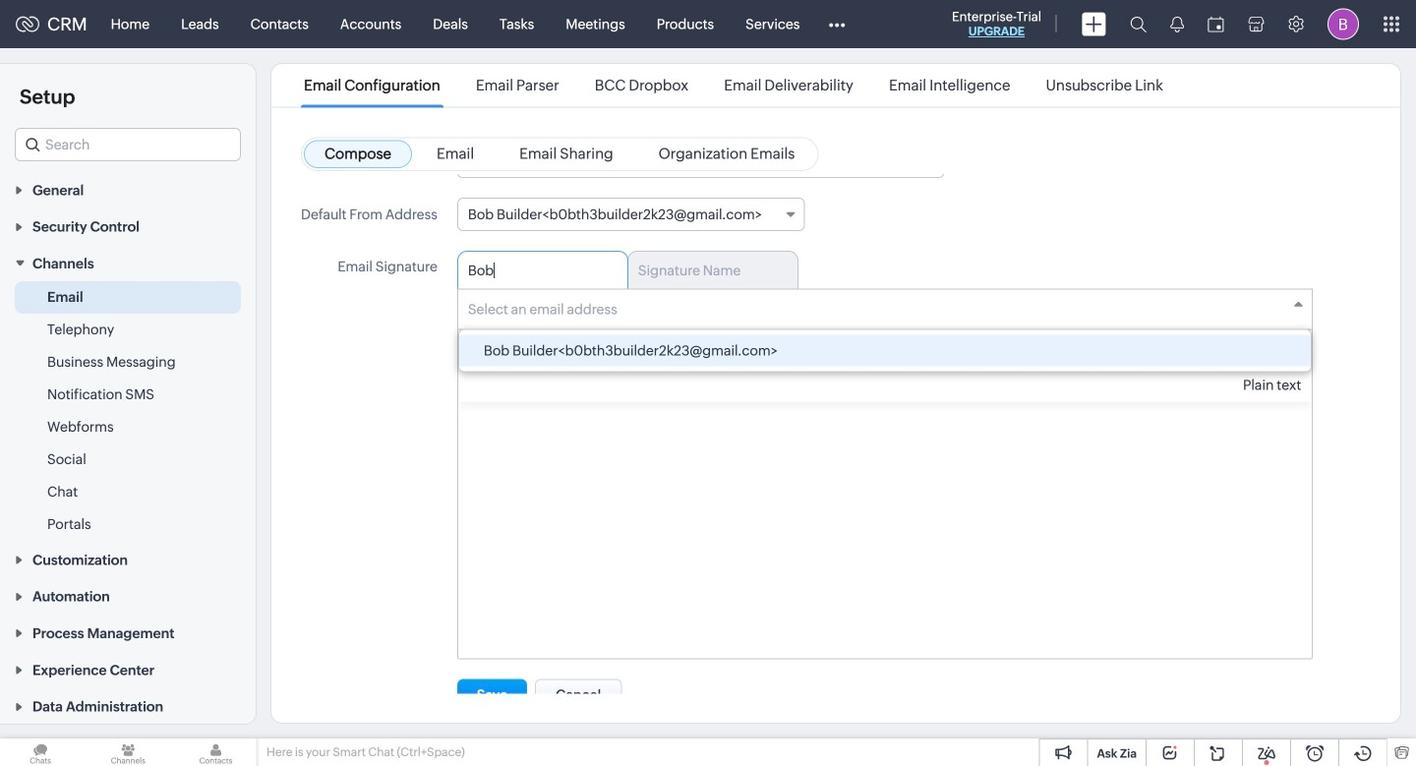 Task type: locate. For each thing, give the bounding box(es) containing it.
0 horizontal spatial signature name text field
[[468, 263, 603, 278]]

1 signature name text field from the left
[[468, 263, 603, 278]]

script image
[[878, 349, 891, 361]]

create menu image
[[1082, 12, 1106, 36]]

None field
[[15, 128, 241, 161], [457, 198, 805, 231], [458, 290, 1312, 330], [457, 198, 805, 231], [458, 290, 1312, 330]]

1 horizontal spatial signature name text field
[[638, 263, 773, 278]]

indent image
[[829, 349, 841, 361]]

Search text field
[[16, 129, 240, 160]]

calendar image
[[1208, 16, 1224, 32]]

links image
[[967, 346, 983, 362]]

list box
[[459, 330, 1311, 371]]

list
[[286, 64, 1181, 107]]

region
[[0, 281, 256, 541]]

channels image
[[88, 739, 169, 766]]

search image
[[1130, 16, 1147, 32]]

contacts image
[[175, 739, 256, 766]]

option
[[459, 335, 1311, 366]]

none field search
[[15, 128, 241, 161]]

search element
[[1118, 0, 1159, 48]]

Signature Name text field
[[468, 263, 603, 278], [638, 263, 773, 278]]

tab list
[[457, 251, 1313, 289]]



Task type: describe. For each thing, give the bounding box(es) containing it.
logo image
[[16, 16, 39, 32]]

profile element
[[1316, 0, 1371, 48]]

create menu element
[[1070, 0, 1118, 48]]

signals image
[[1170, 16, 1184, 32]]

profile image
[[1328, 8, 1359, 40]]

signals element
[[1159, 0, 1196, 48]]

list image
[[778, 349, 793, 361]]

2 signature name text field from the left
[[638, 263, 773, 278]]

chats image
[[0, 739, 81, 766]]

alignment image
[[731, 349, 742, 361]]

Other Modules field
[[816, 8, 858, 40]]

spell check image
[[1214, 345, 1229, 362]]



Task type: vqa. For each thing, say whether or not it's contained in the screenshot.
Search text box
yes



